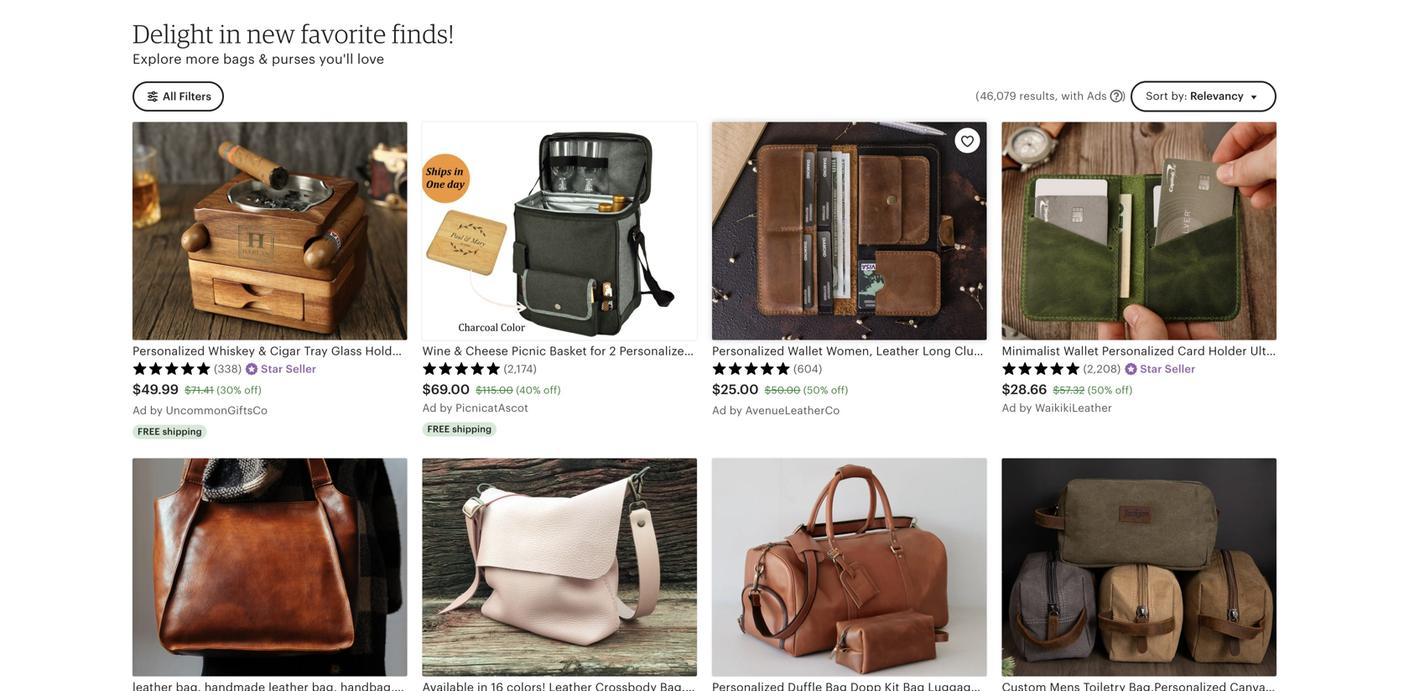 Task type: describe. For each thing, give the bounding box(es) containing it.
y inside $ 69.00 $ 115.00 (40% off) a d b y picnicatascot
[[447, 402, 453, 415]]

( 46,079 results,
[[976, 90, 1058, 102]]

a d b y uncommongiftsco
[[133, 404, 268, 417]]

free for 69.00
[[427, 424, 450, 434]]

a inside $ 69.00 $ 115.00 (40% off) a d b y picnicatascot
[[422, 402, 430, 415]]

46,079
[[980, 90, 1017, 102]]

all filters
[[163, 90, 211, 103]]

57.32
[[1060, 384, 1085, 396]]

71.41
[[191, 384, 214, 396]]

all filters button
[[133, 81, 224, 112]]

$ 49.99 $ 71.41 (30% off)
[[133, 382, 262, 397]]

personalized wallet women, leather long clutch purse for women, checkbook wallet, gift for her, anniversary gift, christmas gift image
[[712, 122, 987, 340]]

explore
[[133, 52, 182, 67]]

&
[[259, 52, 268, 67]]

free shipping for 69.00
[[427, 424, 492, 434]]

more
[[185, 52, 219, 67]]

avenueleatherco
[[745, 404, 840, 417]]

new
[[247, 18, 295, 49]]

(604)
[[794, 363, 822, 375]]

(338)
[[214, 363, 242, 375]]

)
[[1122, 90, 1126, 102]]

finds!
[[392, 18, 454, 49]]

minimalist  wallet personalized card holder ultra slim wallet men's wallet women's wallet, green image
[[1002, 122, 1277, 340]]

d inside $ 28.66 $ 57.32 (50% off) a d b y waikikileather
[[1009, 402, 1016, 415]]

shipping for 49.99
[[162, 426, 202, 437]]

$ 28.66 $ 57.32 (50% off) a d b y waikikileather
[[1002, 382, 1133, 415]]

results,
[[1020, 90, 1058, 102]]

y down 25.00
[[736, 404, 742, 417]]

25.00
[[721, 382, 759, 397]]

available in 16 colors! leather crossbody bag. handcrafted. un image
[[422, 458, 697, 677]]

bags
[[223, 52, 255, 67]]

all
[[163, 90, 176, 103]]

off) for 28.66
[[1115, 384, 1133, 396]]

b inside $ 28.66 $ 57.32 (50% off) a d b y waikikileather
[[1019, 402, 1026, 415]]

off) for 49.99
[[244, 384, 262, 396]]

with
[[1061, 90, 1084, 102]]

uncommongiftsco
[[166, 404, 268, 417]]

free for 49.99
[[138, 426, 160, 437]]

custom mens toiletry bag,personalized canvas travel bag,travel toiletry bag,men's dopp kit,engraved dopp bag,christmas gifts for him image
[[1002, 458, 1277, 677]]

waikikileather
[[1035, 402, 1112, 415]]

with ads
[[1061, 90, 1107, 102]]

(30%
[[217, 384, 242, 396]]

star seller for 28.66
[[1140, 363, 1196, 375]]



Task type: vqa. For each thing, say whether or not it's contained in the screenshot.
categories
no



Task type: locate. For each thing, give the bounding box(es) containing it.
1 horizontal spatial star seller
[[1140, 363, 1196, 375]]

shipping down picnicatascot
[[452, 424, 492, 434]]

y
[[447, 402, 453, 415], [1026, 402, 1032, 415], [157, 404, 163, 417], [736, 404, 742, 417]]

1 horizontal spatial (50%
[[1088, 384, 1113, 396]]

off) right (40%
[[544, 384, 561, 396]]

0 horizontal spatial (50%
[[803, 384, 828, 396]]

star seller right (2,208) on the bottom of the page
[[1140, 363, 1196, 375]]

seller right (338)
[[286, 363, 316, 375]]

free down the 49.99
[[138, 426, 160, 437]]

1 horizontal spatial shipping
[[452, 424, 492, 434]]

2 star from the left
[[1140, 363, 1162, 375]]

5 out of 5 stars image for 28.66
[[1002, 362, 1081, 375]]

a d b y avenueleatherco
[[712, 404, 840, 417]]

you'll
[[319, 52, 354, 67]]

star for 28.66
[[1140, 363, 1162, 375]]

1 horizontal spatial free
[[427, 424, 450, 434]]

y down 28.66
[[1026, 402, 1032, 415]]

b down 69.00
[[440, 402, 447, 415]]

free shipping down picnicatascot
[[427, 424, 492, 434]]

b down 25.00
[[730, 404, 737, 417]]

off) for 69.00
[[544, 384, 561, 396]]

$ 25.00 $ 50.00 (50% off)
[[712, 382, 848, 397]]

ads
[[1087, 90, 1107, 102]]

2 seller from the left
[[1165, 363, 1196, 375]]

1 horizontal spatial free shipping
[[427, 424, 492, 434]]

d down the 49.99
[[140, 404, 147, 417]]

$ inside $ 49.99 $ 71.41 (30% off)
[[185, 384, 191, 396]]

free
[[427, 424, 450, 434], [138, 426, 160, 437]]

y inside $ 28.66 $ 57.32 (50% off) a d b y waikikileather
[[1026, 402, 1032, 415]]

seller right (2,208) on the bottom of the page
[[1165, 363, 1196, 375]]

by:
[[1171, 90, 1188, 102]]

1 off) from the left
[[244, 384, 262, 396]]

5 out of 5 stars image up 28.66
[[1002, 362, 1081, 375]]

0 horizontal spatial seller
[[286, 363, 316, 375]]

sort
[[1146, 90, 1168, 102]]

1 star seller from the left
[[261, 363, 316, 375]]

b inside $ 69.00 $ 115.00 (40% off) a d b y picnicatascot
[[440, 402, 447, 415]]

5 out of 5 stars image for 49.99
[[133, 362, 211, 375]]

d down 28.66
[[1009, 402, 1016, 415]]

(40%
[[516, 384, 541, 396]]

delight in new favorite finds! explore more bags & purses you'll love
[[133, 18, 454, 67]]

(2,174)
[[504, 363, 537, 375]]

off) up avenueleatherco at the bottom
[[831, 384, 848, 396]]

star seller
[[261, 363, 316, 375], [1140, 363, 1196, 375]]

a down $ 49.99 $ 71.41 (30% off)
[[133, 404, 140, 417]]

5 out of 5 stars image for 25.00
[[712, 362, 791, 375]]

0 horizontal spatial star seller
[[261, 363, 316, 375]]

wine & cheese picnic basket for 2 personalized wedding gift engagement, bridal shower, anniversary custom business gift with company logo image
[[422, 122, 697, 340]]

a inside $ 28.66 $ 57.32 (50% off) a d b y waikikileather
[[1002, 402, 1010, 415]]

0 horizontal spatial shipping
[[162, 426, 202, 437]]

(50%
[[803, 384, 828, 396], [1088, 384, 1113, 396]]

1 seller from the left
[[286, 363, 316, 375]]

b
[[440, 402, 447, 415], [1019, 402, 1026, 415], [150, 404, 157, 417], [730, 404, 737, 417]]

personalized whiskey & cigar tray glass holder ashtray whiskey, 2 in 1 wooden cigar ashtray with whiskey glass holder, great gifts for men image
[[133, 122, 407, 340]]

a left picnicatascot
[[422, 402, 430, 415]]

a down "$ 25.00 $ 50.00 (50% off)"
[[712, 404, 720, 417]]

50.00
[[771, 384, 801, 396]]

49.99
[[141, 382, 179, 397]]

free shipping down a d b y uncommongiftsco
[[138, 426, 202, 437]]

off) inside $ 49.99 $ 71.41 (30% off)
[[244, 384, 262, 396]]

free shipping
[[427, 424, 492, 434], [138, 426, 202, 437]]

2 off) from the left
[[544, 384, 561, 396]]

picnicatascot
[[456, 402, 528, 415]]

(50% for 25.00
[[803, 384, 828, 396]]

1 5 out of 5 stars image from the left
[[133, 362, 211, 375]]

b down 28.66
[[1019, 402, 1026, 415]]

0 horizontal spatial free shipping
[[138, 426, 202, 437]]

d inside $ 69.00 $ 115.00 (40% off) a d b y picnicatascot
[[430, 402, 437, 415]]

5 out of 5 stars image up the 49.99
[[133, 362, 211, 375]]

delight
[[133, 18, 214, 49]]

1 horizontal spatial seller
[[1165, 363, 1196, 375]]

(50% down (2,208) on the bottom of the page
[[1088, 384, 1113, 396]]

3 off) from the left
[[831, 384, 848, 396]]

love
[[357, 52, 384, 67]]

(50% for 28.66
[[1088, 384, 1113, 396]]

0 horizontal spatial free
[[138, 426, 160, 437]]

0 horizontal spatial star
[[261, 363, 283, 375]]

purses
[[272, 52, 315, 67]]

28.66
[[1011, 382, 1047, 397]]

filters
[[179, 90, 211, 103]]

5 out of 5 stars image for 69.00
[[422, 362, 501, 375]]

seller for 49.99
[[286, 363, 316, 375]]

star seller for 49.99
[[261, 363, 316, 375]]

seller
[[286, 363, 316, 375], [1165, 363, 1196, 375]]

$ inside "$ 25.00 $ 50.00 (50% off)"
[[765, 384, 771, 396]]

personalized duffle bag dopp kit bag luggage tag combo gift, best groomsmen gift, christmas gift, leather toiletry bag, leather duffle, gift image
[[712, 458, 987, 677]]

off)
[[244, 384, 262, 396], [544, 384, 561, 396], [831, 384, 848, 396], [1115, 384, 1133, 396]]

y down the 49.99
[[157, 404, 163, 417]]

5 out of 5 stars image up 25.00
[[712, 362, 791, 375]]

2 (50% from the left
[[1088, 384, 1113, 396]]

2 star seller from the left
[[1140, 363, 1196, 375]]

(
[[976, 90, 979, 102]]

off) for 25.00
[[831, 384, 848, 396]]

leather bag, handmade leather bag, handbag, woman leather bag, elegant leather bag, made in italy handbag image
[[133, 458, 407, 677]]

in
[[219, 18, 241, 49]]

free shipping for 49.99
[[138, 426, 202, 437]]

115.00
[[482, 384, 513, 396]]

y down 69.00
[[447, 402, 453, 415]]

star right (2,208) on the bottom of the page
[[1140, 363, 1162, 375]]

b down the 49.99
[[150, 404, 157, 417]]

relevancy
[[1190, 90, 1244, 102]]

a
[[422, 402, 430, 415], [1002, 402, 1010, 415], [133, 404, 140, 417], [712, 404, 720, 417]]

star for 49.99
[[261, 363, 283, 375]]

seller for 28.66
[[1165, 363, 1196, 375]]

d
[[430, 402, 437, 415], [1009, 402, 1016, 415], [140, 404, 147, 417], [720, 404, 727, 417]]

favorite
[[301, 18, 386, 49]]

star
[[261, 363, 283, 375], [1140, 363, 1162, 375]]

3 5 out of 5 stars image from the left
[[712, 362, 791, 375]]

shipping for 69.00
[[452, 424, 492, 434]]

4 5 out of 5 stars image from the left
[[1002, 362, 1081, 375]]

(50% down (604)
[[803, 384, 828, 396]]

off) inside $ 69.00 $ 115.00 (40% off) a d b y picnicatascot
[[544, 384, 561, 396]]

off) inside $ 28.66 $ 57.32 (50% off) a d b y waikikileather
[[1115, 384, 1133, 396]]

sort by: relevancy
[[1146, 90, 1244, 102]]

69.00
[[431, 382, 470, 397]]

(50% inside "$ 25.00 $ 50.00 (50% off)"
[[803, 384, 828, 396]]

shipping
[[452, 424, 492, 434], [162, 426, 202, 437]]

5 out of 5 stars image up 69.00
[[422, 362, 501, 375]]

(2,208)
[[1083, 363, 1121, 375]]

1 star from the left
[[261, 363, 283, 375]]

d down 25.00
[[720, 404, 727, 417]]

1 (50% from the left
[[803, 384, 828, 396]]

star seller right (338)
[[261, 363, 316, 375]]

1 horizontal spatial star
[[1140, 363, 1162, 375]]

free down 69.00
[[427, 424, 450, 434]]

shipping down a d b y uncommongiftsco
[[162, 426, 202, 437]]

off) down (2,208) on the bottom of the page
[[1115, 384, 1133, 396]]

(50% inside $ 28.66 $ 57.32 (50% off) a d b y waikikileather
[[1088, 384, 1113, 396]]

4 off) from the left
[[1115, 384, 1133, 396]]

$ 69.00 $ 115.00 (40% off) a d b y picnicatascot
[[422, 382, 561, 415]]

5 out of 5 stars image
[[133, 362, 211, 375], [422, 362, 501, 375], [712, 362, 791, 375], [1002, 362, 1081, 375]]

a left the waikikileather
[[1002, 402, 1010, 415]]

$
[[133, 382, 141, 397], [422, 382, 431, 397], [712, 382, 721, 397], [1002, 382, 1011, 397], [185, 384, 191, 396], [476, 384, 482, 396], [765, 384, 771, 396], [1053, 384, 1060, 396]]

off) inside "$ 25.00 $ 50.00 (50% off)"
[[831, 384, 848, 396]]

2 5 out of 5 stars image from the left
[[422, 362, 501, 375]]

star right (338)
[[261, 363, 283, 375]]

d down 69.00
[[430, 402, 437, 415]]

off) right '(30%'
[[244, 384, 262, 396]]



